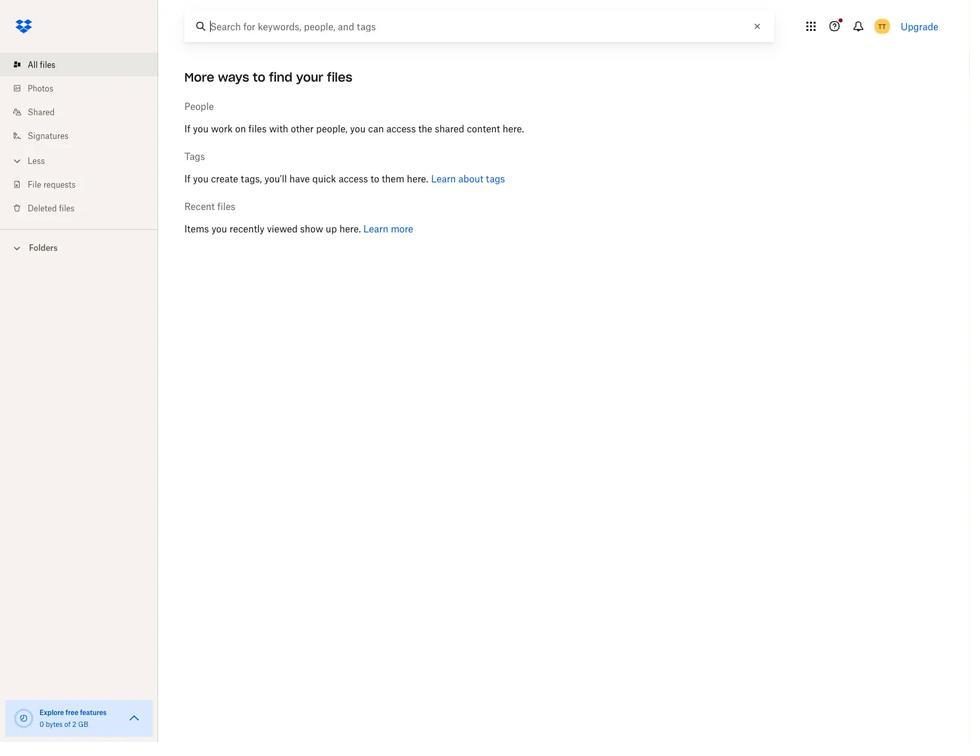 Task type: describe. For each thing, give the bounding box(es) containing it.
signatures link
[[11, 124, 158, 148]]

explore free features 0 bytes of 2 gb
[[40, 709, 107, 729]]

more
[[391, 223, 413, 234]]

file requests
[[28, 180, 76, 189]]

1 vertical spatial here.
[[407, 173, 428, 184]]

people
[[184, 100, 214, 112]]

all files link
[[11, 53, 158, 76]]

explore
[[40, 709, 64, 717]]

tags
[[184, 151, 205, 162]]

files right on
[[249, 123, 267, 134]]

features
[[80, 709, 107, 717]]

gb
[[78, 720, 88, 729]]

1 horizontal spatial to
[[371, 173, 379, 184]]

0
[[40, 720, 44, 729]]

less image
[[11, 154, 24, 168]]

Search in folder "Dropbox" text field
[[210, 19, 747, 34]]

you for viewed
[[212, 223, 227, 234]]

if you create tags, you'll have quick access to them here. learn about tags
[[184, 173, 505, 184]]

upgrade
[[901, 21, 939, 32]]

people,
[[316, 123, 348, 134]]

deleted
[[28, 203, 57, 213]]

you left can at the top left of the page
[[350, 123, 366, 134]]

items
[[184, 223, 209, 234]]

shared
[[435, 123, 465, 134]]

show
[[300, 223, 323, 234]]

have
[[290, 173, 310, 184]]

folders
[[29, 243, 58, 253]]

1 vertical spatial access
[[339, 173, 368, 184]]

files for recent files
[[217, 201, 235, 212]]

dropbox image
[[11, 13, 37, 40]]

0 horizontal spatial learn
[[364, 223, 388, 234]]

can
[[368, 123, 384, 134]]

deleted files
[[28, 203, 75, 213]]

ways
[[218, 70, 249, 85]]

files for deleted files
[[59, 203, 75, 213]]

you for tags,
[[193, 173, 209, 184]]

learn more link
[[364, 223, 413, 234]]

files for all files
[[40, 60, 55, 70]]

free
[[66, 709, 78, 717]]

find
[[269, 70, 293, 85]]

file requests link
[[11, 173, 158, 196]]

if for if you work on files with other people, you can access the shared content here.
[[184, 123, 191, 134]]

on
[[235, 123, 246, 134]]

requests
[[43, 180, 76, 189]]

upgrade link
[[901, 21, 939, 32]]

of
[[64, 720, 71, 729]]

them
[[382, 173, 405, 184]]

photos link
[[11, 76, 158, 100]]

1 horizontal spatial learn
[[431, 173, 456, 184]]

more ways to find your files
[[184, 70, 352, 85]]

shared
[[28, 107, 55, 117]]

create
[[211, 173, 238, 184]]



Task type: locate. For each thing, give the bounding box(es) containing it.
2
[[72, 720, 76, 729]]

files inside all files link
[[40, 60, 55, 70]]

to
[[253, 70, 265, 85], [371, 173, 379, 184]]

items you recently viewed show up here. learn more
[[184, 223, 413, 234]]

if down the "tags"
[[184, 173, 191, 184]]

your
[[296, 70, 323, 85]]

0 vertical spatial here.
[[503, 123, 524, 134]]

recent files
[[184, 201, 235, 212]]

access right quick
[[339, 173, 368, 184]]

files
[[40, 60, 55, 70], [327, 70, 352, 85], [249, 123, 267, 134], [217, 201, 235, 212], [59, 203, 75, 213]]

here. right them
[[407, 173, 428, 184]]

1 if from the top
[[184, 123, 191, 134]]

2 horizontal spatial here.
[[503, 123, 524, 134]]

learn
[[431, 173, 456, 184], [364, 223, 388, 234]]

all files
[[28, 60, 55, 70]]

1 vertical spatial learn
[[364, 223, 388, 234]]

other
[[291, 123, 314, 134]]

you right items
[[212, 223, 227, 234]]

you down the "tags"
[[193, 173, 209, 184]]

0 vertical spatial access
[[387, 123, 416, 134]]

0 vertical spatial if
[[184, 123, 191, 134]]

signatures
[[28, 131, 69, 141]]

if down the people
[[184, 123, 191, 134]]

up
[[326, 223, 337, 234]]

here. right 'content'
[[503, 123, 524, 134]]

about
[[459, 173, 484, 184]]

if you work on files with other people, you can access the shared content here.
[[184, 123, 524, 134]]

shared link
[[11, 100, 158, 124]]

1 horizontal spatial access
[[387, 123, 416, 134]]

tags,
[[241, 173, 262, 184]]

tt
[[879, 22, 887, 30]]

recently
[[230, 223, 265, 234]]

you
[[193, 123, 209, 134], [350, 123, 366, 134], [193, 173, 209, 184], [212, 223, 227, 234]]

files right your
[[327, 70, 352, 85]]

all
[[28, 60, 38, 70]]

list
[[0, 45, 158, 229]]

0 horizontal spatial here.
[[340, 223, 361, 234]]

0 horizontal spatial access
[[339, 173, 368, 184]]

tags
[[486, 173, 505, 184]]

here.
[[503, 123, 524, 134], [407, 173, 428, 184], [340, 223, 361, 234]]

quick
[[312, 173, 336, 184]]

folders button
[[0, 238, 158, 257]]

access
[[387, 123, 416, 134], [339, 173, 368, 184]]

files right 'all'
[[40, 60, 55, 70]]

if for if you create tags, you'll have quick access to them here. learn about tags
[[184, 173, 191, 184]]

learn left about
[[431, 173, 456, 184]]

the
[[418, 123, 433, 134]]

recent
[[184, 201, 215, 212]]

you'll
[[265, 173, 287, 184]]

0 vertical spatial learn
[[431, 173, 456, 184]]

viewed
[[267, 223, 298, 234]]

files right recent
[[217, 201, 235, 212]]

more
[[184, 70, 214, 85]]

work
[[211, 123, 233, 134]]

0 horizontal spatial to
[[253, 70, 265, 85]]

access left "the"
[[387, 123, 416, 134]]

deleted files link
[[11, 196, 158, 220]]

1 vertical spatial if
[[184, 173, 191, 184]]

content
[[467, 123, 500, 134]]

here. right up
[[340, 223, 361, 234]]

to left them
[[371, 173, 379, 184]]

to left 'find' in the top left of the page
[[253, 70, 265, 85]]

less
[[28, 156, 45, 166]]

you left work
[[193, 123, 209, 134]]

learn left more
[[364, 223, 388, 234]]

with
[[269, 123, 288, 134]]

learn about tags link
[[428, 173, 505, 184]]

1 horizontal spatial here.
[[407, 173, 428, 184]]

photos
[[28, 83, 53, 93]]

1 vertical spatial to
[[371, 173, 379, 184]]

list containing all files
[[0, 45, 158, 229]]

if
[[184, 123, 191, 134], [184, 173, 191, 184]]

tt button
[[872, 16, 893, 37]]

file
[[28, 180, 41, 189]]

files inside the deleted files link
[[59, 203, 75, 213]]

all files list item
[[0, 53, 158, 76]]

2 vertical spatial here.
[[340, 223, 361, 234]]

2 if from the top
[[184, 173, 191, 184]]

bytes
[[46, 720, 63, 729]]

0 vertical spatial to
[[253, 70, 265, 85]]

files right deleted
[[59, 203, 75, 213]]

quota usage element
[[13, 708, 34, 729]]

you for on
[[193, 123, 209, 134]]



Task type: vqa. For each thing, say whether or not it's contained in the screenshot.
'IF' corresponding to If you create tags, you'll have quick access to them here. Learn about tags
yes



